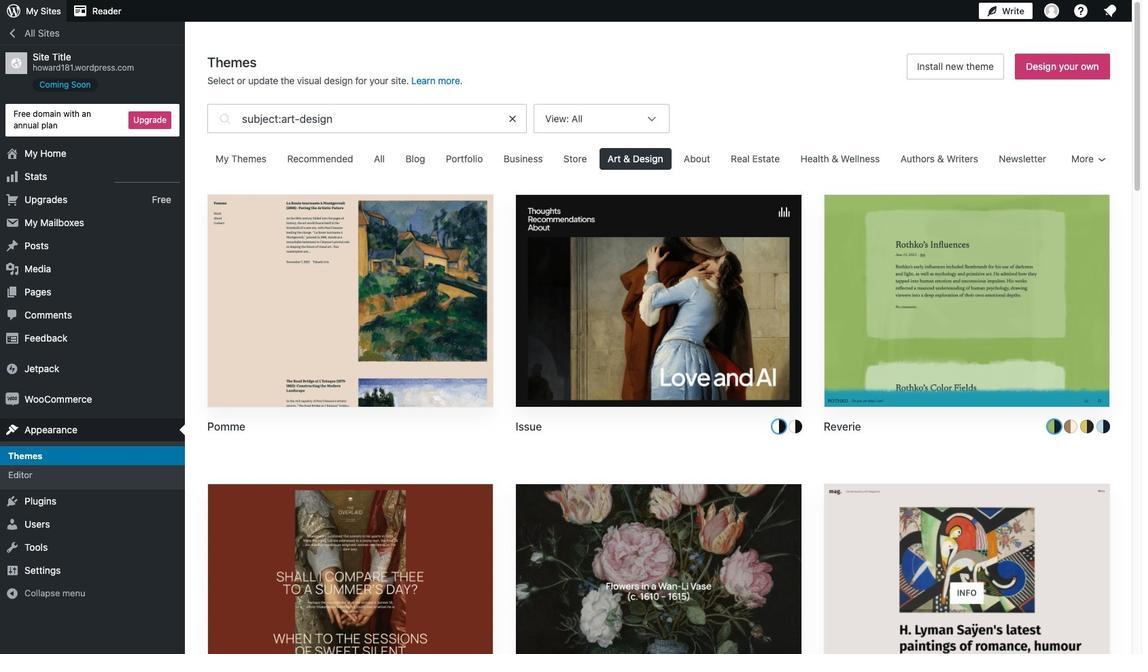 Task type: vqa. For each thing, say whether or not it's contained in the screenshot.
the "Open Search" image
yes



Task type: locate. For each thing, give the bounding box(es) containing it.
0 vertical spatial img image
[[5, 362, 19, 376]]

help image
[[1073, 3, 1089, 19]]

issue is a magazine theme focused on sizable typography and imagery to grow your blog posts, reviews, artwork, and news. image
[[516, 195, 801, 409]]

None search field
[[207, 101, 527, 137]]

img image
[[5, 362, 19, 376], [5, 393, 19, 406]]

2 img image from the top
[[5, 393, 19, 406]]

1 vertical spatial img image
[[5, 393, 19, 406]]

clear search image
[[508, 114, 518, 124]]

reverie is a blogging theme inspired by the work of mark rothko. image
[[825, 195, 1110, 409]]

1 img image from the top
[[5, 362, 19, 376]]

my profile image
[[1044, 3, 1059, 18]]

pomme is a simple portfolio theme for painters. image
[[208, 195, 493, 409]]



Task type: describe. For each thing, give the bounding box(es) containing it.
overlaid displays large titles and excerpts that scroll over an image on the homepage and neat single pages for the users that want their blogging to be simple. image
[[208, 485, 493, 655]]

manage your notifications image
[[1102, 3, 1119, 19]]

artly is a wordpress theme designed for blogs and magazines. its modern, offset layout for posts and pages comes in three style variations, allowing you to showcase your content in a visually stunning and functional way. with artly, you can display your content beautifully and efficiently, all in a package that is easy to use and customize. image
[[825, 485, 1110, 655]]

open search image
[[216, 101, 234, 137]]

Search search field
[[242, 105, 499, 133]]

highest hourly views 0 image
[[115, 174, 180, 183]]

covr is a simple and straightforward theme designed for a sleek presentation of images. with its full width images home template, covr makes any photography blog, portfolio or blog beautiful and enjoyable to browse through. contrasting with the immersiveness is its highly functional single post template. use covr to present your work, display your photos or tell your stories. image
[[516, 485, 801, 655]]



